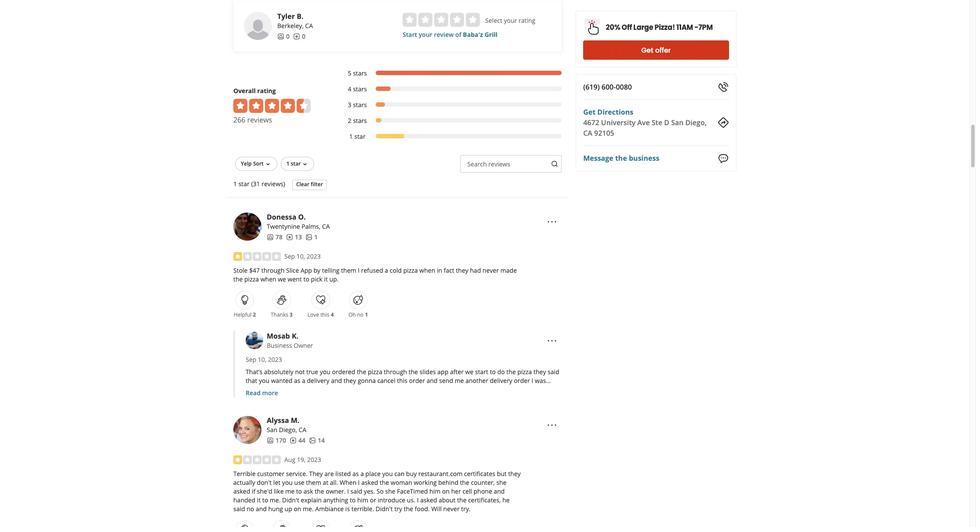 Task type: locate. For each thing, give the bounding box(es) containing it.
ordered
[[332, 368, 355, 376], [391, 438, 414, 447]]

like inside 'terrible customer service. they are listed as a place you can buy restaurant.com certificates but they actually don't let you use them at all. when i asked the woman working behind the counter, she asked if she'd like me to ask the owner. i said yes. so she facetimed him on her cell phone and handed it to me. didn't explain anything to him or introduce us. i asked about the certificates, he said no and hung up on me. ambiance is terrible. didn't try the food. will never try.'
[[274, 488, 284, 496]]

the inside stole $47 through slice app by telling them i refused a cold pizza when in fact they had never made the pizza when we went to pick it up.
[[234, 275, 243, 284]]

who
[[377, 438, 389, 447]]

to right bad
[[335, 421, 341, 429]]

slice
[[286, 266, 299, 275]]

star for 1 star dropdown button
[[291, 160, 301, 167]]

1 horizontal spatial them
[[341, 266, 356, 275]]

can inside 'terrible customer service. they are listed as a place you can buy restaurant.com certificates but they actually don't let you use them at all. when i asked the woman working behind the counter, she asked if she'd like me to ask the owner. i said yes. so she facetimed him on her cell phone and handed it to me. didn't explain anything to him or introduce us. i asked about the certificates, he said no and hung up on me. ambiance is terrible. didn't try the food. will never try.'
[[395, 470, 405, 478]]

after
[[450, 368, 464, 376], [272, 394, 285, 403], [428, 447, 442, 456]]

that's
[[246, 368, 263, 376]]

1 horizontal spatial after
[[428, 447, 442, 456]]

it right m.
[[302, 421, 305, 429]]

friends element for alyssa m.
[[267, 437, 286, 445]]

no
[[357, 311, 364, 319], [246, 438, 253, 447], [277, 465, 285, 473], [247, 505, 254, 514]]

star
[[355, 132, 366, 141], [291, 160, 301, 167], [239, 180, 250, 188]]

0 vertical spatial 1 star rating image
[[234, 252, 281, 261]]

0 horizontal spatial other
[[301, 386, 317, 394]]

1 vertical spatial she
[[385, 488, 396, 496]]

2023 inside sep 10, 2023 that's absolutely not true you ordered the pizza through the slides app after we start to do the pizza they said that you wanted as a delivery and they gonna cancel this order and send me another delivery order i was waiting till i get the other delivery order your pizza kit colt so i can give it to the homeless people then you show up after almost 1 hour asking for your pizza and i told you that the slice does not send the delivery order. they just cancel the first order without sending the other order so i thought you will not be coming. nobody will come to pick up the pizza and it's already been almost an hour or even more so i can give the beads away before it goes bad to an ed before that they could benefit from it when you came i offered you to give you the pizza. i told you it will take me 10 minutes to make you and your fresh pizza for free and you said no i will go so it's not my fault it's you the one who ordered the cup order and then you change your mind to a delivery order but you don't change the order on the system so after an hour you came asking for your pizza i offer you to give you a free pizza fresh just you gonna wait 10 minutes and i remember you you remember me so there is no way to lie to each other you declined the offer and you came like a rat and speaking shit on my behind we aren't safe to steal your $47 we don't care about your $47 your $47 will not make us rich but when you gonna tell a story to people try to be honest
[[268, 356, 282, 364]]

just
[[280, 403, 291, 412], [357, 456, 367, 464]]

10, up app
[[297, 252, 305, 261]]

her
[[451, 488, 461, 496]]

2 1 star rating image from the top
[[234, 456, 281, 465]]

2 remember from the left
[[520, 456, 551, 464]]

it's down 'without'
[[368, 412, 376, 420]]

photos element containing 14
[[309, 437, 325, 445]]

reviews element for b.
[[293, 32, 306, 41]]

0 vertical spatial as
[[294, 377, 301, 385]]

1 horizontal spatial we
[[338, 482, 346, 491]]

0 vertical spatial them
[[341, 266, 356, 275]]

photos element
[[306, 233, 318, 242], [309, 437, 325, 445]]

0 vertical spatial we
[[278, 275, 286, 284]]

after down get
[[272, 394, 285, 403]]

1 inside 'element'
[[350, 132, 353, 141]]

ca inside get directions 4672 university ave ste d san diego, ca 92105
[[583, 128, 593, 138]]

1 vertical spatial is
[[346, 505, 350, 514]]

0 horizontal spatial for
[[349, 394, 357, 403]]

a inside stole $47 through slice app by telling them i refused a cold pizza when in fact they had never made the pizza when we went to pick it up.
[[385, 266, 388, 275]]

1 menu image from the top
[[547, 217, 557, 227]]

reviews element containing 0
[[293, 32, 306, 41]]

they inside sep 10, 2023 that's absolutely not true you ordered the pizza through the slides app after we start to do the pizza they said that you wanted as a delivery and they gonna cancel this order and send me another delivery order i was waiting till i get the other delivery order your pizza kit colt so i can give it to the homeless people then you show up after almost 1 hour asking for your pizza and i told you that the slice does not send the delivery order. they just cancel the first order without sending the other order so i thought you will not be coming. nobody will come to pick up the pizza and it's already been almost an hour or even more so i can give the beads away before it goes bad to an ed before that they could benefit from it when you came i offered you to give you the pizza. i told you it will take me 10 minutes to make you and your fresh pizza for free and you said no i will go so it's not my fault it's you the one who ordered the cup order and then you change your mind to a delivery order but you don't change the order on the system so after an hour you came asking for your pizza i offer you to give you a free pizza fresh just you gonna wait 10 minutes and i remember you you remember me so there is no way to lie to each other you declined the offer and you came like a rat and speaking shit on my behind we aren't safe to steal your $47 we don't care about your $47 your $47 will not make us rich but when you gonna tell a story to people try to be honest
[[265, 403, 279, 412]]

0 vertical spatial asked
[[362, 479, 378, 487]]

pick inside stole $47 through slice app by telling them i refused a cold pizza when in fact they had never made the pizza when we went to pick it up.
[[311, 275, 323, 284]]

1 star rating image
[[234, 252, 281, 261], [234, 456, 281, 465]]

if
[[252, 488, 256, 496]]

reviews element
[[293, 32, 306, 41], [286, 233, 302, 242], [290, 437, 306, 445]]

0 vertical spatial 16 friends v2 image
[[277, 33, 285, 40]]

read
[[246, 389, 261, 397]]

university
[[601, 118, 636, 128]]

16 chevron down v2 image inside 1 star dropdown button
[[302, 161, 309, 168]]

friends element for tyler b.
[[277, 32, 290, 41]]

gonna up 'without'
[[358, 377, 376, 385]]

is inside 'terrible customer service. they are listed as a place you can buy restaurant.com certificates but they actually don't let you use them at all. when i asked the woman working behind the counter, she asked if she'd like me to ask the owner. i said yes. so she facetimed him on her cell phone and handed it to me. didn't explain anything to him or introduce us. i asked about the certificates, he said no and hung up on me. ambiance is terrible. didn't try the food. will never try.'
[[346, 505, 350, 514]]

friends element down berkeley,
[[277, 32, 290, 41]]

filter reviews by 5 stars rating element
[[339, 69, 562, 78]]

0 vertical spatial offer
[[655, 45, 671, 55]]

2 vertical spatial up
[[285, 505, 292, 514]]

all.
[[330, 479, 338, 487]]

0 vertical spatial get
[[641, 45, 654, 55]]

stars inside filter reviews by 2 stars rating element
[[353, 116, 367, 125]]

san inside alyssa m. san diego, ca
[[267, 426, 278, 434]]

they up alyssa
[[265, 403, 279, 412]]

but
[[287, 447, 297, 456], [497, 470, 507, 478], [510, 482, 520, 491]]

16 photos v2 image left 14
[[309, 437, 316, 444]]

they right fact
[[456, 266, 469, 275]]

photos element for donessa o.
[[306, 233, 318, 242]]

16 photos v2 image right 13
[[306, 234, 313, 241]]

ca right palms,
[[322, 222, 330, 231]]

0 vertical spatial just
[[280, 403, 291, 412]]

to inside stole $47 through slice app by telling them i refused a cold pizza when in fact they had never made the pizza when we went to pick it up.
[[304, 275, 310, 284]]

0 horizontal spatial they
[[265, 403, 279, 412]]

app
[[301, 266, 312, 275]]

so
[[412, 386, 418, 394], [447, 403, 454, 412], [502, 412, 508, 420], [278, 438, 285, 447], [420, 447, 427, 456], [246, 465, 252, 473]]

photos element containing 1
[[306, 233, 318, 242]]

menu image
[[547, 217, 557, 227], [547, 336, 557, 346]]

no inside 'terrible customer service. they are listed as a place you can buy restaurant.com certificates but they actually don't let you use them at all. when i asked the woman working behind the counter, she asked if she'd like me to ask the owner. i said yes. so she facetimed him on her cell phone and handed it to me. didn't explain anything to him or introduce us. i asked about the certificates, he said no and hung up on me. ambiance is terrible. didn't try the food. will never try.'
[[247, 505, 254, 514]]

4 stars
[[348, 85, 367, 93]]

like left rat
[[461, 465, 471, 473]]

1 16 chevron down v2 image from the left
[[265, 161, 272, 168]]

24 message v2 image
[[719, 153, 729, 164]]

16 friends v2 image for tyler
[[277, 33, 285, 40]]

free
[[510, 430, 521, 438], [311, 456, 323, 464]]

get inside get directions 4672 university ave ste d san diego, ca 92105
[[583, 107, 596, 117]]

get
[[641, 45, 654, 55], [583, 107, 596, 117]]

told down colt
[[405, 394, 416, 403]]

as inside 'terrible customer service. they are listed as a place you can buy restaurant.com certificates but they actually don't let you use them at all. when i asked the woman working behind the counter, she asked if she'd like me to ask the owner. i said yes. so she facetimed him on her cell phone and handed it to me. didn't explain anything to him or introduce us. i asked about the certificates, he said no and hung up on me. ambiance is terrible. didn't try the food. will never try.'
[[353, 470, 359, 478]]

1 star for 1 star dropdown button
[[287, 160, 301, 167]]

2 16 chevron down v2 image from the left
[[302, 161, 309, 168]]

get inside button
[[641, 45, 654, 55]]

get for get offer
[[641, 45, 654, 55]]

rating
[[519, 16, 536, 25], [257, 87, 276, 95]]

16 photos v2 image for donessa o.
[[306, 234, 313, 241]]

1 remember from the left
[[464, 456, 494, 464]]

photo of mosab k. image
[[246, 332, 263, 350]]

0 vertical spatial came
[[498, 421, 514, 429]]

friends element containing 170
[[267, 437, 286, 445]]

2 stars from the top
[[353, 85, 367, 93]]

tyler
[[277, 11, 295, 21]]

2023 up lie
[[307, 456, 321, 464]]

0 vertical spatial then
[[522, 386, 536, 394]]

2 horizontal spatial gonna
[[381, 456, 399, 464]]

1 horizontal spatial more
[[485, 412, 500, 420]]

up up bad
[[319, 412, 327, 420]]

they inside stole $47 through slice app by telling them i refused a cold pizza when in fact they had never made the pizza when we went to pick it up.
[[456, 266, 469, 275]]

colt
[[400, 386, 410, 394]]

1 horizontal spatial for
[[500, 430, 508, 438]]

1 vertical spatial came
[[480, 447, 495, 456]]

give up way
[[281, 456, 292, 464]]

2 vertical spatial can
[[395, 470, 405, 478]]

order right cup
[[439, 438, 455, 447]]

first
[[323, 403, 334, 412]]

asking up first
[[329, 394, 347, 403]]

star inside filter reviews by 1 star rating 'element'
[[355, 132, 366, 141]]

people down 'steal'
[[304, 491, 324, 499]]

0 horizontal spatial san
[[267, 426, 278, 434]]

0 vertical spatial 3
[[348, 101, 352, 109]]

4.5 star rating image
[[234, 99, 311, 113]]

44
[[299, 437, 306, 445]]

them up ask
[[306, 479, 321, 487]]

ca up 44
[[299, 426, 307, 434]]

16 review v2 image
[[293, 33, 300, 40], [286, 234, 293, 241]]

(no rating) image
[[403, 13, 480, 27]]

as up 'when'
[[353, 470, 359, 478]]

she right us
[[497, 479, 507, 487]]

friends element containing 0
[[277, 32, 290, 41]]

1 horizontal spatial she
[[497, 479, 507, 487]]

1 horizontal spatial this
[[397, 377, 408, 385]]

0 horizontal spatial behind
[[246, 474, 266, 482]]

when
[[420, 266, 435, 275], [261, 275, 276, 284], [469, 421, 484, 429], [521, 482, 537, 491]]

for
[[349, 394, 357, 403], [500, 430, 508, 438], [517, 447, 525, 456]]

16 friends v2 image
[[267, 234, 274, 241]]

1 vertical spatial 16 photos v2 image
[[309, 437, 316, 444]]

grill
[[485, 30, 498, 39]]

but inside 'terrible customer service. they are listed as a place you can buy restaurant.com certificates but they actually don't let you use them at all. when i asked the woman working behind the counter, she asked if she'd like me to ask the owner. i said yes. so she facetimed him on her cell phone and handed it to me. didn't explain anything to him or introduce us. i asked about the certificates, he said no and hung up on me. ambiance is terrible. didn't try the food. will never try.'
[[497, 470, 507, 478]]

1 vertical spatial this
[[397, 377, 408, 385]]

up inside 'terrible customer service. they are listed as a place you can buy restaurant.com certificates but they actually don't let you use them at all. when i asked the woman working behind the counter, she asked if she'd like me to ask the owner. i said yes. so she facetimed him on her cell phone and handed it to me. didn't explain anything to him or introduce us. i asked about the certificates, he said no and hung up on me. ambiance is terrible. didn't try the food. will never try.'
[[285, 505, 292, 514]]

1 vertical spatial friends element
[[267, 233, 283, 242]]

1 0 from the left
[[286, 32, 290, 40]]

1 vertical spatial minutes
[[423, 456, 446, 464]]

0 horizontal spatial 10,
[[258, 356, 267, 364]]

1 vertical spatial asked
[[234, 488, 250, 496]]

through left slice
[[262, 266, 285, 275]]

star inside 1 star dropdown button
[[291, 160, 301, 167]]

24 directions v2 image
[[719, 117, 729, 128]]

fault
[[317, 438, 330, 447]]

16 friends v2 image
[[277, 33, 285, 40], [267, 437, 274, 444]]

1 star rating image for donessa o.
[[234, 252, 281, 261]]

1 vertical spatial that
[[430, 394, 442, 403]]

said up coming.
[[548, 368, 560, 376]]

16 chevron down v2 image
[[265, 161, 272, 168], [302, 161, 309, 168]]

this inside sep 10, 2023 that's absolutely not true you ordered the pizza through the slides app after we start to do the pizza they said that you wanted as a delivery and they gonna cancel this order and send me another delivery order i was waiting till i get the other delivery order your pizza kit colt so i can give it to the homeless people then you show up after almost 1 hour asking for your pizza and i told you that the slice does not send the delivery order. they just cancel the first order without sending the other order so i thought you will not be coming. nobody will come to pick up the pizza and it's already been almost an hour or even more so i can give the beads away before it goes bad to an ed before that they could benefit from it when you came i offered you to give you the pizza. i told you it will take me 10 minutes to make you and your fresh pizza for free and you said no i will go so it's not my fault it's you the one who ordered the cup order and then you change your mind to a delivery order but you don't change the order on the system so after an hour you came asking for your pizza i offer you to give you a free pizza fresh just you gonna wait 10 minutes and i remember you you remember me so there is no way to lie to each other you declined the offer and you came like a rat and speaking shit on my behind we aren't safe to steal your $47 we don't care about your $47 your $47 will not make us rich but when you gonna tell a story to people try to be honest
[[397, 377, 408, 385]]

listed
[[336, 470, 351, 478]]

2
[[348, 116, 352, 125], [253, 311, 256, 319]]

1 star inside dropdown button
[[287, 160, 301, 167]]

then down 'even'
[[469, 438, 482, 447]]

1 horizontal spatial it's
[[332, 438, 340, 447]]

photos element for alyssa m.
[[309, 437, 325, 445]]

1 star for filter reviews by 1 star rating 'element'
[[350, 132, 366, 141]]

try inside sep 10, 2023 that's absolutely not true you ordered the pizza through the slides app after we start to do the pizza they said that you wanted as a delivery and they gonna cancel this order and send me another delivery order i was waiting till i get the other delivery order your pizza kit colt so i can give it to the homeless people then you show up after almost 1 hour asking for your pizza and i told you that the slice does not send the delivery order. they just cancel the first order without sending the other order so i thought you will not be coming. nobody will come to pick up the pizza and it's already been almost an hour or even more so i can give the beads away before it goes bad to an ed before that they could benefit from it when you came i offered you to give you the pizza. i told you it will take me 10 minutes to make you and your fresh pizza for free and you said no i will go so it's not my fault it's you the one who ordered the cup order and then you change your mind to a delivery order but you don't change the order on the system so after an hour you came asking for your pizza i offer you to give you a free pizza fresh just you gonna wait 10 minutes and i remember you you remember me so there is no way to lie to each other you declined the offer and you came like a rat and speaking shit on my behind we aren't safe to steal your $47 we don't care about your $47 your $47 will not make us rich but when you gonna tell a story to people try to be honest
[[326, 491, 334, 499]]

16 review v2 image
[[290, 437, 297, 444]]

1 vertical spatial free
[[311, 456, 323, 464]]

before up "pizza."
[[281, 421, 300, 429]]

None radio
[[419, 13, 433, 27]]

0 vertical spatial reviews element
[[293, 32, 306, 41]]

1 before from the left
[[281, 421, 300, 429]]

2 right the helpful
[[253, 311, 256, 319]]

2023 for donessa o.
[[307, 252, 321, 261]]

16 photos v2 image
[[306, 234, 313, 241], [309, 437, 316, 444]]

through inside stole $47 through slice app by telling them i refused a cold pizza when in fact they had never made the pizza when we went to pick it up.
[[262, 266, 285, 275]]

1 1 star rating image from the top
[[234, 252, 281, 261]]

0 horizontal spatial 0
[[286, 32, 290, 40]]

friends element for donessa o.
[[267, 233, 283, 242]]

10,
[[297, 252, 305, 261], [258, 356, 267, 364]]

1 star (31 reviews)
[[234, 180, 285, 188]]

ca inside the tyler b. berkeley, ca
[[305, 21, 313, 30]]

ambiance
[[315, 505, 344, 514]]

0
[[286, 32, 290, 40], [302, 32, 306, 40]]

but right rich
[[510, 482, 520, 491]]

stars inside filter reviews by 3 stars rating element
[[353, 101, 367, 109]]

0 horizontal spatial get
[[583, 107, 596, 117]]

1 vertical spatial try
[[395, 505, 402, 514]]

diego, inside get directions 4672 university ave ste d san diego, ca 92105
[[686, 118, 707, 128]]

get offer
[[641, 45, 671, 55]]

0 horizontal spatial before
[[281, 421, 300, 429]]

0 inside friends element
[[286, 32, 290, 40]]

we inside stole $47 through slice app by telling them i refused a cold pizza when in fact they had never made the pizza when we went to pick it up.
[[278, 275, 286, 284]]

3
[[348, 101, 352, 109], [290, 311, 293, 319]]

behind inside sep 10, 2023 that's absolutely not true you ordered the pizza through the slides app after we start to do the pizza they said that you wanted as a delivery and they gonna cancel this order and send me another delivery order i was waiting till i get the other delivery order your pizza kit colt so i can give it to the homeless people then you show up after almost 1 hour asking for your pizza and i told you that the slice does not send the delivery order. they just cancel the first order without sending the other order so i thought you will not be coming. nobody will come to pick up the pizza and it's already been almost an hour or even more so i can give the beads away before it goes bad to an ed before that they could benefit from it when you came i offered you to give you the pizza. i told you it will take me 10 minutes to make you and your fresh pizza for free and you said no i will go so it's not my fault it's you the one who ordered the cup order and then you change your mind to a delivery order but you don't change the order on the system so after an hour you came asking for your pizza i offer you to give you a free pizza fresh just you gonna wait 10 minutes and i remember you you remember me so there is no way to lie to each other you declined the offer and you came like a rat and speaking shit on my behind we aren't safe to steal your $47 we don't care about your $47 your $47 will not make us rich but when you gonna tell a story to people try to be honest
[[246, 474, 266, 482]]

  text field
[[461, 155, 562, 173]]

it inside stole $47 through slice app by telling them i refused a cold pizza when in fact they had never made the pizza when we went to pick it up.
[[324, 275, 328, 284]]

0 horizontal spatial didn't
[[282, 496, 299, 505]]

reviews element containing 13
[[286, 233, 302, 242]]

when left went
[[261, 275, 276, 284]]

food.
[[415, 505, 430, 514]]

stars for 2 stars
[[353, 116, 367, 125]]

explain
[[301, 496, 322, 505]]

will
[[432, 505, 442, 514]]

4 stars from the top
[[353, 116, 367, 125]]

friends element containing 78
[[267, 233, 283, 242]]

people
[[501, 386, 521, 394], [304, 491, 324, 499]]

said down handed
[[234, 505, 245, 514]]

0 vertical spatial 2023
[[307, 252, 321, 261]]

can up the woman
[[395, 470, 405, 478]]

0 horizontal spatial diego,
[[279, 426, 297, 434]]

about inside 'terrible customer service. they are listed as a place you can buy restaurant.com certificates but they actually don't let you use them at all. when i asked the woman working behind the counter, she asked if she'd like me to ask the owner. i said yes. so she facetimed him on her cell phone and handed it to me. didn't explain anything to him or introduce us. i asked about the certificates, he said no and hung up on me. ambiance is terrible. didn't try the food. will never try.'
[[439, 496, 456, 505]]

1 vertical spatial change
[[327, 447, 348, 456]]

me. up hung
[[270, 496, 281, 505]]

asking up speaking
[[497, 447, 515, 456]]

gonna
[[358, 377, 376, 385], [381, 456, 399, 464], [246, 491, 264, 499]]

0 horizontal spatial as
[[294, 377, 301, 385]]

2 horizontal spatial came
[[498, 421, 514, 429]]

0 horizontal spatial free
[[311, 456, 323, 464]]

1 vertical spatial ordered
[[391, 438, 414, 447]]

there
[[254, 465, 269, 473]]

send
[[439, 377, 453, 385], [495, 394, 509, 403]]

a inside 'terrible customer service. they are listed as a place you can buy restaurant.com certificates but they actually don't let you use them at all. when i asked the woman working behind the counter, she asked if she'd like me to ask the owner. i said yes. so she facetimed him on her cell phone and handed it to me. didn't explain anything to him or introduce us. i asked about the certificates, he said no and hung up on me. ambiance is terrible. didn't try the food. will never try.'
[[361, 470, 364, 478]]

safe
[[275, 482, 286, 491]]

more
[[262, 389, 278, 397], [485, 412, 500, 420]]

an
[[437, 412, 445, 420], [342, 421, 349, 429], [444, 447, 451, 456]]

or inside 'terrible customer service. they are listed as a place you can buy restaurant.com certificates but they actually don't let you use them at all. when i asked the woman working behind the counter, she asked if she'd like me to ask the owner. i said yes. so she facetimed him on her cell phone and handed it to me. didn't explain anything to him or introduce us. i asked about the certificates, he said no and hung up on me. ambiance is terrible. didn't try the food. will never try.'
[[370, 496, 376, 505]]

1 horizontal spatial just
[[357, 456, 367, 464]]

people down the do
[[501, 386, 521, 394]]

rating up 4.5 star rating 'image'
[[257, 87, 276, 95]]

yes.
[[364, 488, 375, 496]]

0 horizontal spatial through
[[262, 266, 285, 275]]

2023 for alyssa m.
[[307, 456, 321, 464]]

0 horizontal spatial be
[[343, 491, 350, 499]]

0 horizontal spatial him
[[357, 496, 369, 505]]

0 vertical spatial try
[[326, 491, 334, 499]]

0 vertical spatial they
[[265, 403, 279, 412]]

None radio
[[403, 13, 417, 27], [435, 13, 449, 27], [450, 13, 465, 27], [466, 13, 480, 27], [403, 13, 417, 27], [435, 13, 449, 27], [450, 13, 465, 27], [466, 13, 480, 27]]

1 star rating image for alyssa m.
[[234, 456, 281, 465]]

never left 'try.'
[[444, 505, 460, 514]]

directions
[[598, 107, 634, 117]]

is
[[271, 465, 276, 473], [346, 505, 350, 514]]

honest
[[351, 491, 371, 499]]

sep inside sep 10, 2023 that's absolutely not true you ordered the pizza through the slides app after we start to do the pizza they said that you wanted as a delivery and they gonna cancel this order and send me another delivery order i was waiting till i get the other delivery order your pizza kit colt so i can give it to the homeless people then you show up after almost 1 hour asking for your pizza and i told you that the slice does not send the delivery order. they just cancel the first order without sending the other order so i thought you will not be coming. nobody will come to pick up the pizza and it's already been almost an hour or even more so i can give the beads away before it goes bad to an ed before that they could benefit from it when you came i offered you to give you the pizza. i told you it will take me 10 minutes to make you and your fresh pizza for free and you said no i will go so it's not my fault it's you the one who ordered the cup order and then you change your mind to a delivery order but you don't change the order on the system so after an hour you came asking for your pizza i offer you to give you a free pizza fresh just you gonna wait 10 minutes and i remember you you remember me so there is no way to lie to each other you declined the offer and you came like a rat and speaking shit on my behind we aren't safe to steal your $47 we don't care about your $47 your $47 will not make us rich but when you gonna tell a story to people try to be honest
[[246, 356, 256, 364]]

me.
[[270, 496, 281, 505], [303, 505, 314, 514]]

to left the do
[[490, 368, 496, 376]]

asked up yes.
[[362, 479, 378, 487]]

then
[[522, 386, 536, 394], [469, 438, 482, 447]]

pick
[[311, 275, 323, 284], [306, 412, 318, 420]]

so right 'even'
[[502, 412, 508, 420]]

0 horizontal spatial like
[[274, 488, 284, 496]]

when
[[340, 479, 357, 487]]

gonna up declined
[[381, 456, 399, 464]]

wanted
[[271, 377, 293, 385]]

1 horizontal spatial diego,
[[686, 118, 707, 128]]

1 horizontal spatial 2
[[348, 116, 352, 125]]

about inside sep 10, 2023 that's absolutely not true you ordered the pizza through the slides app after we start to do the pizza they said that you wanted as a delivery and they gonna cancel this order and send me another delivery order i was waiting till i get the other delivery order your pizza kit colt so i can give it to the homeless people then you show up after almost 1 hour asking for your pizza and i told you that the slice does not send the delivery order. they just cancel the first order without sending the other order so i thought you will not be coming. nobody will come to pick up the pizza and it's already been almost an hour or even more so i can give the beads away before it goes bad to an ed before that they could benefit from it when you came i offered you to give you the pizza. i told you it will take me 10 minutes to make you and your fresh pizza for free and you said no i will go so it's not my fault it's you the one who ordered the cup order and then you change your mind to a delivery order but you don't change the order on the system so after an hour you came asking for your pizza i offer you to give you a free pizza fresh just you gonna wait 10 minutes and i remember you you remember me so there is no way to lie to each other you declined the offer and you came like a rat and speaking shit on my behind we aren't safe to steal your $47 we don't care about your $47 your $47 will not make us rich but when you gonna tell a story to people try to be honest
[[377, 482, 394, 491]]

1 down 2 stars
[[350, 132, 353, 141]]

like inside sep 10, 2023 that's absolutely not true you ordered the pizza through the slides app after we start to do the pizza they said that you wanted as a delivery and they gonna cancel this order and send me another delivery order i was waiting till i get the other delivery order your pizza kit colt so i can give it to the homeless people then you show up after almost 1 hour asking for your pizza and i told you that the slice does not send the delivery order. they just cancel the first order without sending the other order so i thought you will not be coming. nobody will come to pick up the pizza and it's already been almost an hour or even more so i can give the beads away before it goes bad to an ed before that they could benefit from it when you came i offered you to give you the pizza. i told you it will take me 10 minutes to make you and your fresh pizza for free and you said no i will go so it's not my fault it's you the one who ordered the cup order and then you change your mind to a delivery order but you don't change the order on the system so after an hour you came asking for your pizza i offer you to give you a free pizza fresh just you gonna wait 10 minutes and i remember you you remember me so there is no way to lie to each other you declined the offer and you came like a rat and speaking shit on my behind we aren't safe to steal your $47 we don't care about your $47 your $47 will not make us rich but when you gonna tell a story to people try to be honest
[[461, 465, 471, 473]]

2 horizontal spatial but
[[510, 482, 520, 491]]

0 horizontal spatial is
[[271, 465, 276, 473]]

start your review of baba'z grill
[[403, 30, 498, 39]]

star for filter reviews by 1 star rating 'element'
[[355, 132, 366, 141]]

slice
[[454, 394, 467, 403]]

the
[[615, 154, 627, 163], [234, 275, 243, 284], [357, 368, 366, 376], [409, 368, 418, 376], [507, 368, 516, 376], [290, 386, 300, 394], [461, 386, 470, 394], [443, 394, 453, 403], [511, 394, 520, 403], [312, 403, 322, 412], [401, 403, 411, 412], [328, 412, 338, 420], [538, 412, 548, 420], [271, 430, 281, 438], [353, 438, 363, 447], [416, 438, 425, 447], [349, 447, 359, 456], [387, 447, 397, 456], [393, 465, 402, 473], [380, 479, 389, 487], [460, 479, 470, 487], [315, 488, 324, 496], [457, 496, 467, 505], [404, 505, 413, 514]]

1 star inside 'element'
[[350, 132, 366, 141]]

170
[[276, 437, 286, 445]]

photo of donessa o. image
[[234, 213, 262, 241]]

oh
[[349, 311, 356, 319]]

can up offered
[[513, 412, 524, 420]]

photo of alyssa m. image
[[234, 416, 262, 445]]

oh no 1
[[349, 311, 368, 319]]

him down working
[[430, 488, 441, 496]]

terrible customer service. they are listed as a place you can buy restaurant.com certificates but they actually don't let you use them at all. when i asked the woman working behind the counter, she asked if she'd like me to ask the owner. i said yes. so she facetimed him on her cell phone and handed it to me. didn't explain anything to him or introduce us. i asked about the certificates, he said no and hung up on me. ambiance is terrible. didn't try the food. will never try.
[[234, 470, 521, 514]]

stars for 3 stars
[[353, 101, 367, 109]]

to down she'd
[[262, 496, 268, 505]]

0 horizontal spatial almost
[[287, 394, 307, 403]]

sep for sep 10, 2023
[[285, 252, 295, 261]]

service.
[[286, 470, 308, 478]]

2 horizontal spatial asked
[[421, 496, 437, 505]]

hour down from
[[452, 447, 466, 456]]

ca inside donessa o. twentynine palms, ca
[[322, 222, 330, 231]]

reviews element containing 44
[[290, 437, 306, 445]]

2 vertical spatial for
[[517, 447, 525, 456]]

up right hung
[[285, 505, 292, 514]]

so left there
[[246, 465, 252, 473]]

16 chevron down v2 image inside 'yelp sort' "popup button"
[[265, 161, 272, 168]]

stars inside filter reviews by 5 stars rating 'element'
[[353, 69, 367, 77]]

0 horizontal spatial about
[[377, 482, 394, 491]]

when down shit
[[521, 482, 537, 491]]

2 vertical spatial friends element
[[267, 437, 286, 445]]

1 horizontal spatial me.
[[303, 505, 314, 514]]

never inside stole $47 through slice app by telling them i refused a cold pizza when in fact they had never made the pizza when we went to pick it up.
[[483, 266, 499, 275]]

read more button
[[246, 389, 278, 398]]

about down her
[[439, 496, 456, 505]]

1 vertical spatial menu image
[[547, 336, 557, 346]]

1 vertical spatial 1 star
[[287, 160, 301, 167]]

1 horizontal spatial try
[[395, 505, 402, 514]]

(2 reactions) element
[[253, 311, 256, 319]]

an up restaurant.com
[[444, 447, 451, 456]]

change up speaking
[[496, 438, 517, 447]]

filter
[[311, 181, 323, 188]]

or down yes.
[[370, 496, 376, 505]]

0 horizontal spatial sep
[[246, 356, 256, 364]]

1 stars from the top
[[353, 69, 367, 77]]

1 vertical spatial 1 star rating image
[[234, 456, 281, 465]]

never right had
[[483, 266, 499, 275]]

sending
[[377, 403, 400, 412]]

up down the till
[[263, 394, 270, 403]]

one
[[364, 438, 375, 447]]

is right there
[[271, 465, 276, 473]]

3 stars from the top
[[353, 101, 367, 109]]

try inside 'terrible customer service. they are listed as a place you can buy restaurant.com certificates but they actually don't let you use them at all. when i asked the woman working behind the counter, she asked if she'd like me to ask the owner. i said yes. so she facetimed him on her cell phone and handed it to me. didn't explain anything to him or introduce us. i asked about the certificates, he said no and hung up on me. ambiance is terrible. didn't try the food. will never try.'
[[395, 505, 402, 514]]

they inside 'terrible customer service. they are listed as a place you can buy restaurant.com certificates but they actually don't let you use them at all. when i asked the woman working behind the counter, she asked if she'd like me to ask the owner. i said yes. so she facetimed him on her cell phone and handed it to me. didn't explain anything to him or introduce us. i asked about the certificates, he said no and hung up on me. ambiance is terrible. didn't try the food. will never try.'
[[509, 470, 521, 478]]

(1 reaction) element
[[365, 311, 368, 319]]

friends element down twentynine
[[267, 233, 283, 242]]

goes
[[307, 421, 321, 429]]

1 horizontal spatial but
[[497, 470, 507, 478]]

reviews element for o.
[[286, 233, 302, 242]]

1 horizontal spatial behind
[[439, 479, 459, 487]]

about up introduce
[[377, 482, 394, 491]]

this up colt
[[397, 377, 408, 385]]

try down at at the left of page
[[326, 491, 334, 499]]

1 vertical spatial make
[[472, 482, 488, 491]]

is inside sep 10, 2023 that's absolutely not true you ordered the pizza through the slides app after we start to do the pizza they said that you wanted as a delivery and they gonna cancel this order and send me another delivery order i was waiting till i get the other delivery order your pizza kit colt so i can give it to the homeless people then you show up after almost 1 hour asking for your pizza and i told you that the slice does not send the delivery order. they just cancel the first order without sending the other order so i thought you will not be coming. nobody will come to pick up the pizza and it's already been almost an hour or even more so i can give the beads away before it goes bad to an ed before that they could benefit from it when you came i offered you to give you the pizza. i told you it will take me 10 minutes to make you and your fresh pizza for free and you said no i will go so it's not my fault it's you the one who ordered the cup order and then you change your mind to a delivery order but you don't change the order on the system so after an hour you came asking for your pizza i offer you to give you a free pizza fresh just you gonna wait 10 minutes and i remember you you remember me so there is no way to lie to each other you declined the offer and you came like a rat and speaking shit on my behind we aren't safe to steal your $47 we don't care about your $47 your $47 will not make us rich but when you gonna tell a story to people try to be honest
[[271, 465, 276, 473]]

10, inside sep 10, 2023 that's absolutely not true you ordered the pizza through the slides app after we start to do the pizza they said that you wanted as a delivery and they gonna cancel this order and send me another delivery order i was waiting till i get the other delivery order your pizza kit colt so i can give it to the homeless people then you show up after almost 1 hour asking for your pizza and i told you that the slice does not send the delivery order. they just cancel the first order without sending the other order so i thought you will not be coming. nobody will come to pick up the pizza and it's already been almost an hour or even more so i can give the beads away before it goes bad to an ed before that they could benefit from it when you came i offered you to give you the pizza. i told you it will take me 10 minutes to make you and your fresh pizza for free and you said no i will go so it's not my fault it's you the one who ordered the cup order and then you change your mind to a delivery order but you don't change the order on the system so after an hour you came asking for your pizza i offer you to give you a free pizza fresh just you gonna wait 10 minutes and i remember you you remember me so there is no way to lie to each other you declined the offer and you came like a rat and speaking shit on my behind we aren't safe to steal your $47 we don't care about your $47 your $47 will not make us rich but when you gonna tell a story to people try to be honest
[[258, 356, 267, 364]]

0 vertical spatial make
[[410, 430, 426, 438]]

stars inside filter reviews by 4 stars rating element
[[353, 85, 367, 93]]

reviews element for m.
[[290, 437, 306, 445]]

pizza up the 'each'
[[324, 456, 339, 464]]

2 vertical spatial we
[[338, 482, 346, 491]]

1 vertical spatial sep
[[246, 356, 256, 364]]

she'd
[[257, 488, 272, 496]]

this left "(4 reactions)" element
[[321, 311, 330, 319]]

pick down by
[[311, 275, 323, 284]]

sep for sep 10, 2023 that's absolutely not true you ordered the pizza through the slides app after we start to do the pizza they said that you wanted as a delivery and they gonna cancel this order and send me another delivery order i was waiting till i get the other delivery order your pizza kit colt so i can give it to the homeless people then you show up after almost 1 hour asking for your pizza and i told you that the slice does not send the delivery order. they just cancel the first order without sending the other order so i thought you will not be coming. nobody will come to pick up the pizza and it's already been almost an hour or even more so i can give the beads away before it goes bad to an ed before that they could benefit from it when you came i offered you to give you the pizza. i told you it will take me 10 minutes to make you and your fresh pizza for free and you said no i will go so it's not my fault it's you the one who ordered the cup order and then you change your mind to a delivery order but you don't change the order on the system so after an hour you came asking for your pizza i offer you to give you a free pizza fresh just you gonna wait 10 minutes and i remember you you remember me so there is no way to lie to each other you declined the offer and you came like a rat and speaking shit on my behind we aren't safe to steal your $47 we don't care about your $47 your $47 will not make us rich but when you gonna tell a story to people try to be honest
[[246, 356, 256, 364]]

1 vertical spatial me.
[[303, 505, 314, 514]]

through
[[262, 266, 285, 275], [384, 368, 407, 376]]

thanks 3
[[271, 311, 293, 319]]

friends element
[[277, 32, 290, 41], [267, 233, 283, 242], [267, 437, 286, 445]]

i inside stole $47 through slice app by telling them i refused a cold pizza when in fact they had never made the pizza when we went to pick it up.
[[358, 266, 360, 275]]

could
[[408, 421, 424, 429]]

on
[[378, 447, 386, 456], [539, 465, 547, 473], [442, 488, 450, 496], [294, 505, 301, 514]]

counter,
[[471, 479, 495, 487]]

1 down the true
[[308, 394, 312, 403]]

facetimed
[[397, 488, 428, 496]]

anything
[[323, 496, 348, 505]]

me inside 'terrible customer service. they are listed as a place you can buy restaurant.com certificates but they actually don't let you use them at all. when i asked the woman working behind the counter, she asked if she'd like me to ask the owner. i said yes. so she facetimed him on her cell phone and handed it to me. didn't explain anything to him or introduce us. i asked about the certificates, he said no and hung up on me. ambiance is terrible. didn't try the food. will never try.'
[[285, 488, 295, 496]]

ordered up system
[[391, 438, 414, 447]]

pick inside sep 10, 2023 that's absolutely not true you ordered the pizza through the slides app after we start to do the pizza they said that you wanted as a delivery and they gonna cancel this order and send me another delivery order i was waiting till i get the other delivery order your pizza kit colt so i can give it to the homeless people then you show up after almost 1 hour asking for your pizza and i told you that the slice does not send the delivery order. they just cancel the first order without sending the other order so i thought you will not be coming. nobody will come to pick up the pizza and it's already been almost an hour or even more so i can give the beads away before it goes bad to an ed before that they could benefit from it when you came i offered you to give you the pizza. i told you it will take me 10 minutes to make you and your fresh pizza for free and you said no i will go so it's not my fault it's you the one who ordered the cup order and then you change your mind to a delivery order but you don't change the order on the system so after an hour you came asking for your pizza i offer you to give you a free pizza fresh just you gonna wait 10 minutes and i remember you you remember me so there is no way to lie to each other you declined the offer and you came like a rat and speaking shit on my behind we aren't safe to steal your $47 we don't care about your $47 your $47 will not make us rich but when you gonna tell a story to people try to be honest
[[306, 412, 318, 420]]

hour
[[313, 394, 327, 403], [446, 412, 460, 420], [452, 447, 466, 456]]

b.
[[297, 11, 304, 21]]

0 horizontal spatial it's
[[286, 438, 294, 447]]

after down cup
[[428, 447, 442, 456]]

each
[[322, 465, 336, 473]]

more left get
[[262, 389, 278, 397]]

asked down 'actually'
[[234, 488, 250, 496]]

it inside 'terrible customer service. they are listed as a place you can buy restaurant.com certificates but they actually don't let you use them at all. when i asked the woman working behind the counter, she asked if she'd like me to ask the owner. i said yes. so she facetimed him on her cell phone and handed it to me. didn't explain anything to him or introduce us. i asked about the certificates, he said no and hung up on me. ambiance is terrible. didn't try the food. will never try.'
[[257, 496, 261, 505]]

1 vertical spatial can
[[513, 412, 524, 420]]

hour up from
[[446, 412, 460, 420]]

stole $47 through slice app by telling them i refused a cold pizza when in fact they had never made the pizza when we went to pick it up.
[[234, 266, 517, 284]]

7pm
[[699, 22, 713, 32]]

but up aug
[[287, 447, 297, 456]]

remember up shit
[[520, 456, 551, 464]]



Task type: describe. For each thing, give the bounding box(es) containing it.
pizza down the "stole" at the bottom
[[245, 275, 259, 284]]

to right come
[[299, 412, 305, 420]]

not left the true
[[295, 368, 305, 376]]

had
[[470, 266, 481, 275]]

1 inside sep 10, 2023 that's absolutely not true you ordered the pizza through the slides app after we start to do the pizza they said that you wanted as a delivery and they gonna cancel this order and send me another delivery order i was waiting till i get the other delivery order your pizza kit colt so i can give it to the homeless people then you show up after almost 1 hour asking for your pizza and i told you that the slice does not send the delivery order. they just cancel the first order without sending the other order so i thought you will not be coming. nobody will come to pick up the pizza and it's already been almost an hour or even more so i can give the beads away before it goes bad to an ed before that they could benefit from it when you came i offered you to give you the pizza. i told you it will take me 10 minutes to make you and your fresh pizza for free and you said no i will go so it's not my fault it's you the one who ordered the cup order and then you change your mind to a delivery order but you don't change the order on the system so after an hour you came asking for your pizza i offer you to give you a free pizza fresh just you gonna wait 10 minutes and i remember you you remember me so there is no way to lie to each other you declined the offer and you came like a rat and speaking shit on my behind we aren't safe to steal your $47 we don't care about your $47 your $47 will not make us rich but when you gonna tell a story to people try to be honest
[[308, 394, 312, 403]]

pizza right the do
[[518, 368, 532, 376]]

2 vertical spatial offer
[[404, 465, 418, 473]]

pizza up sending
[[373, 394, 388, 403]]

when left the in
[[420, 266, 435, 275]]

will up away
[[270, 412, 280, 420]]

266 reviews
[[234, 115, 272, 125]]

2 horizontal spatial other
[[412, 403, 428, 412]]

1 vertical spatial 2
[[253, 311, 256, 319]]

1 left the (31
[[234, 180, 237, 188]]

nobody
[[246, 412, 269, 420]]

they up was
[[534, 368, 546, 376]]

0 vertical spatial people
[[501, 386, 521, 394]]

13
[[295, 233, 302, 241]]

so right go
[[278, 438, 285, 447]]

delivery down the do
[[490, 377, 513, 385]]

2 horizontal spatial that
[[430, 394, 442, 403]]

2 menu image from the top
[[547, 336, 557, 346]]

0 horizontal spatial 3
[[290, 311, 293, 319]]

2 vertical spatial an
[[444, 447, 451, 456]]

1 down palms,
[[314, 233, 318, 241]]

filter reviews by 4 stars rating element
[[339, 85, 562, 94]]

stars for 4 stars
[[353, 85, 367, 93]]

offer inside 'get offer' button
[[655, 45, 671, 55]]

0 horizontal spatial fresh
[[340, 456, 355, 464]]

0 vertical spatial ordered
[[332, 368, 355, 376]]

no left way
[[277, 465, 285, 473]]

1 vertical spatial an
[[342, 421, 349, 429]]

0 vertical spatial almost
[[287, 394, 307, 403]]

to left lie
[[299, 465, 305, 473]]

20%
[[606, 22, 620, 32]]

rating element
[[403, 13, 480, 27]]

0 horizontal spatial then
[[469, 438, 482, 447]]

alyssa m. link
[[267, 416, 300, 426]]

true
[[307, 368, 318, 376]]

restaurant.com
[[419, 470, 463, 478]]

no down beads
[[246, 438, 253, 447]]

give down app
[[435, 386, 446, 394]]

order down slides at the left bottom of page
[[409, 377, 425, 385]]

1 vertical spatial up
[[319, 412, 327, 420]]

0 vertical spatial hour
[[313, 394, 327, 403]]

get for get directions 4672 university ave ste d san diego, ca 92105
[[583, 107, 596, 117]]

the inside the message the business button
[[615, 154, 627, 163]]

will left cell
[[450, 482, 459, 491]]

1 vertical spatial people
[[304, 491, 324, 499]]

266
[[234, 115, 246, 125]]

1 horizontal spatial then
[[522, 386, 536, 394]]

give down beads
[[246, 430, 257, 438]]

1 horizontal spatial that
[[381, 421, 393, 429]]

78
[[276, 233, 283, 241]]

$47 down are
[[325, 482, 336, 491]]

way
[[286, 465, 298, 473]]

business
[[267, 342, 292, 350]]

ask
[[304, 488, 313, 496]]

o.
[[298, 212, 306, 222]]

more inside sep 10, 2023 that's absolutely not true you ordered the pizza through the slides app after we start to do the pizza they said that you wanted as a delivery and they gonna cancel this order and send me another delivery order i was waiting till i get the other delivery order your pizza kit colt so i can give it to the homeless people then you show up after almost 1 hour asking for your pizza and i told you that the slice does not send the delivery order. they just cancel the first order without sending the other order so i thought you will not be coming. nobody will come to pick up the pizza and it's already been almost an hour or even more so i can give the beads away before it goes bad to an ed before that they could benefit from it when you came i offered you to give you the pizza. i told you it will take me 10 minutes to make you and your fresh pizza for free and you said no i will go so it's not my fault it's you the one who ordered the cup order and then you change your mind to a delivery order but you don't change the order on the system so after an hour you came asking for your pizza i offer you to give you a free pizza fresh just you gonna wait 10 minutes and i remember you you remember me so there is no way to lie to each other you declined the offer and you came like a rat and speaking shit on my behind we aren't safe to steal your $47 we don't care about your $47 your $47 will not make us rich but when you gonna tell a story to people try to be honest
[[485, 412, 500, 420]]

it right from
[[463, 421, 467, 429]]

0 horizontal spatial just
[[280, 403, 291, 412]]

baba'z
[[463, 30, 483, 39]]

go
[[269, 438, 276, 447]]

clear filter
[[296, 181, 323, 188]]

order left was
[[514, 377, 530, 385]]

ste
[[652, 118, 663, 128]]

pizza right the cold
[[404, 266, 418, 275]]

1 vertical spatial send
[[495, 394, 509, 403]]

1 vertical spatial almost
[[416, 412, 436, 420]]

when down 'even'
[[469, 421, 484, 429]]

love this 4
[[308, 311, 334, 319]]

steal
[[296, 482, 309, 491]]

start
[[403, 30, 417, 39]]

2 vertical spatial other
[[337, 465, 353, 473]]

1 star button
[[281, 157, 315, 171]]

a right wanted
[[302, 377, 306, 385]]

0 horizontal spatial change
[[327, 447, 348, 456]]

reviews for 266 reviews
[[247, 115, 272, 125]]

terrible.
[[352, 505, 374, 514]]

(3 reactions) element
[[290, 311, 293, 319]]

10, for sep 10, 2023 that's absolutely not true you ordered the pizza through the slides app after we start to do the pizza they said that you wanted as a delivery and they gonna cancel this order and send me another delivery order i was waiting till i get the other delivery order your pizza kit colt so i can give it to the homeless people then you show up after almost 1 hour asking for your pizza and i told you that the slice does not send the delivery order. they just cancel the first order without sending the other order so i thought you will not be coming. nobody will come to pick up the pizza and it's already been almost an hour or even more so i can give the beads away before it goes bad to an ed before that they could benefit from it when you came i offered you to give you the pizza. i told you it will take me 10 minutes to make you and your fresh pizza for free and you said no i will go so it's not my fault it's you the one who ordered the cup order and then you change your mind to a delivery order but you don't change the order on the system so after an hour you came asking for your pizza i offer you to give you a free pizza fresh just you gonna wait 10 minutes and i remember you you remember me so there is no way to lie to each other you declined the offer and you came like a rat and speaking shit on my behind we aren't safe to steal your $47 we don't care about your $47 your $47 will not make us rich but when you gonna tell a story to people try to be honest
[[258, 356, 267, 364]]

refused
[[361, 266, 383, 275]]

$47 down restaurant.com
[[437, 482, 448, 491]]

will down homeless
[[495, 403, 505, 412]]

1 vertical spatial for
[[500, 430, 508, 438]]

2 0 from the left
[[302, 32, 306, 40]]

2 horizontal spatial for
[[517, 447, 525, 456]]

no left (1 reaction) element
[[357, 311, 364, 319]]

ed
[[351, 421, 359, 429]]

even
[[469, 412, 483, 420]]

on left her
[[442, 488, 450, 496]]

said down 'when'
[[351, 488, 362, 496]]

me down menu image
[[553, 456, 562, 464]]

system
[[398, 447, 418, 456]]

0 horizontal spatial asked
[[234, 488, 250, 496]]

photo of tyler b. image
[[244, 12, 272, 40]]

0 vertical spatial 2
[[348, 116, 352, 125]]

search image
[[551, 161, 558, 168]]

pizza up 'without'
[[368, 368, 383, 376]]

0 vertical spatial my
[[307, 438, 316, 447]]

not left the counter,
[[461, 482, 470, 491]]

pizza up 'ed'
[[339, 412, 354, 420]]

1 horizontal spatial asking
[[497, 447, 515, 456]]

me up one
[[358, 430, 368, 438]]

order down go
[[270, 447, 286, 456]]

1 horizontal spatial can
[[423, 386, 433, 394]]

me left another on the bottom of the page
[[455, 377, 464, 385]]

pizza left kit in the left of the page
[[375, 386, 390, 394]]

to right 'mind' at the right bottom
[[549, 438, 555, 447]]

up.
[[330, 275, 339, 284]]

cold
[[390, 266, 402, 275]]

0 horizontal spatial send
[[439, 377, 453, 385]]

1 horizontal spatial told
[[405, 394, 416, 403]]

menu image
[[547, 420, 557, 431]]

filter reviews by 2 stars rating element
[[339, 116, 562, 125]]

handed
[[234, 496, 255, 505]]

pizza down 'mind' at the right bottom
[[542, 447, 556, 456]]

off
[[622, 22, 632, 32]]

it down bad
[[328, 430, 332, 438]]

stars for 5 stars
[[353, 69, 367, 77]]

a down menu image
[[557, 438, 560, 447]]

cup
[[427, 438, 437, 447]]

order down one
[[360, 447, 376, 456]]

16 photos v2 image for alyssa m.
[[309, 437, 316, 444]]

$47 inside stole $47 through slice app by telling them i refused a cold pizza when in fact they had never made the pizza when we went to pick it up.
[[249, 266, 260, 275]]

$47 down 'buy'
[[411, 482, 421, 491]]

to left aug
[[273, 456, 279, 464]]

another
[[466, 377, 489, 385]]

2 horizontal spatial it's
[[368, 412, 376, 420]]

yelp
[[241, 160, 252, 167]]

pizza up rat
[[484, 430, 498, 438]]

story
[[281, 491, 295, 499]]

message the business button
[[583, 153, 660, 164]]

benefit
[[426, 421, 446, 429]]

2 vertical spatial hour
[[452, 447, 466, 456]]

diego, inside alyssa m. san diego, ca
[[279, 426, 297, 434]]

0 vertical spatial asking
[[329, 394, 347, 403]]

to down could
[[403, 430, 409, 438]]

0 vertical spatial up
[[263, 394, 270, 403]]

0080
[[616, 82, 632, 92]]

get directions 4672 university ave ste d san diego, ca 92105
[[583, 107, 707, 138]]

pizza.
[[282, 430, 298, 438]]

10, for sep 10, 2023
[[297, 252, 305, 261]]

2 before from the left
[[361, 421, 380, 429]]

1 vertical spatial be
[[343, 491, 350, 499]]

away
[[265, 421, 280, 429]]

use
[[294, 479, 305, 487]]

1 horizontal spatial 4
[[348, 85, 352, 93]]

business
[[629, 154, 660, 163]]

not down homeless
[[484, 394, 494, 403]]

16 chevron down v2 image for sort
[[265, 161, 272, 168]]

92105
[[594, 128, 614, 138]]

rat
[[478, 465, 486, 473]]

review
[[434, 30, 454, 39]]

does
[[468, 394, 482, 403]]

1 vertical spatial 4
[[331, 311, 334, 319]]

to down 'steal'
[[297, 491, 303, 499]]

0 horizontal spatial she
[[385, 488, 396, 496]]

1 horizontal spatial rating
[[519, 16, 536, 25]]

twentynine
[[267, 222, 300, 231]]

to right lie
[[315, 465, 321, 473]]

them inside stole $47 through slice app by telling them i refused a cold pizza when in fact they had never made the pizza when we went to pick it up.
[[341, 266, 356, 275]]

1 horizontal spatial gonna
[[358, 377, 376, 385]]

care
[[363, 482, 376, 491]]

order up benefit
[[430, 403, 446, 412]]

0 vertical spatial minutes
[[378, 430, 401, 438]]

1 horizontal spatial make
[[472, 482, 488, 491]]

2 horizontal spatial after
[[450, 368, 464, 376]]

aug
[[285, 456, 296, 464]]

delivery down the true
[[307, 377, 330, 385]]

order right first
[[336, 403, 352, 412]]

at
[[323, 479, 329, 487]]

thought
[[459, 403, 482, 412]]

1 vertical spatial 10
[[414, 456, 421, 464]]

read more
[[246, 389, 278, 397]]

to left use
[[288, 482, 294, 491]]

so right colt
[[412, 386, 418, 394]]

in
[[437, 266, 442, 275]]

600-
[[602, 82, 616, 92]]

0 horizontal spatial but
[[287, 447, 297, 456]]

to down use
[[296, 488, 302, 496]]

2 horizontal spatial can
[[513, 412, 524, 420]]

19,
[[297, 456, 306, 464]]

0 horizontal spatial offer
[[246, 456, 260, 464]]

will left the "take"
[[334, 430, 343, 438]]

0 vertical spatial be
[[518, 403, 525, 412]]

donessa
[[267, 212, 297, 222]]

sep 10, 2023 that's absolutely not true you ordered the pizza through the slides app after we start to do the pizza they said that you wanted as a delivery and they gonna cancel this order and send me another delivery order i was waiting till i get the other delivery order your pizza kit colt so i can give it to the homeless people then you show up after almost 1 hour asking for your pizza and i told you that the slice does not send the delivery order. they just cancel the first order without sending the other order so i thought you will not be coming. nobody will come to pick up the pizza and it's already been almost an hour or even more so i can give the beads away before it goes bad to an ed before that they could benefit from it when you came i offered you to give you the pizza. i told you it will take me 10 minutes to make you and your fresh pizza for free and you said no i will go so it's not my fault it's you the one who ordered the cup order and then you change your mind to a delivery order but you don't change the order on the system so after an hour you came asking for your pizza i offer you to give you a free pizza fresh just you gonna wait 10 minutes and i remember you you remember me so there is no way to lie to each other you declined the offer and you came like a rat and speaking shit on my behind we aren't safe to steal your $47 we don't care about your $47 your $47 will not make us rich but when you gonna tell a story to people try to be honest
[[246, 356, 562, 499]]

hung
[[268, 505, 283, 514]]

0 vertical spatial an
[[437, 412, 445, 420]]

1 inside dropdown button
[[287, 160, 290, 167]]

buy
[[406, 470, 417, 478]]

do
[[498, 368, 505, 376]]

so up from
[[447, 403, 454, 412]]

not down "pizza."
[[296, 438, 305, 447]]

2 vertical spatial came
[[444, 465, 460, 473]]

1 horizontal spatial asked
[[362, 479, 378, 487]]

3 stars
[[348, 101, 367, 109]]

shit
[[527, 465, 537, 473]]

they up 'without'
[[344, 377, 356, 385]]

0 horizontal spatial gonna
[[246, 491, 264, 499]]

homeless
[[472, 386, 499, 394]]

to right offered
[[553, 421, 559, 429]]

behind inside 'terrible customer service. they are listed as a place you can buy restaurant.com certificates but they actually don't let you use them at all. when i asked the woman working behind the counter, she asked if she'd like me to ask the owner. i said yes. so she facetimed him on her cell phone and handed it to me. didn't explain anything to him or introduce us. i asked about the certificates, he said no and hung up on me. ambiance is terrible. didn't try the food. will never try.'
[[439, 479, 459, 487]]

by
[[314, 266, 321, 275]]

(619) 600-0080
[[583, 82, 632, 92]]

he
[[503, 496, 510, 505]]

on right shit
[[539, 465, 547, 473]]

it down app
[[448, 386, 452, 394]]

1 horizontal spatial came
[[480, 447, 495, 456]]

woman
[[391, 479, 412, 487]]

to up terrible.
[[350, 496, 356, 505]]

1 vertical spatial my
[[548, 465, 557, 473]]

terrible
[[234, 470, 256, 478]]

reviews for search reviews
[[489, 160, 511, 168]]

2 vertical spatial star
[[239, 180, 250, 188]]

(619)
[[583, 82, 600, 92]]

kit
[[391, 386, 398, 394]]

a left rat
[[473, 465, 476, 473]]

san inside get directions 4672 university ave ste d san diego, ca 92105
[[671, 118, 684, 128]]

1 vertical spatial just
[[357, 456, 367, 464]]

speaking
[[500, 465, 525, 473]]

1 vertical spatial after
[[272, 394, 285, 403]]

16 review v2 image for tyler
[[293, 33, 300, 40]]

so down cup
[[420, 447, 427, 456]]

16 chevron down v2 image for star
[[302, 161, 309, 168]]

so
[[377, 488, 384, 496]]

0 horizontal spatial rating
[[257, 87, 276, 95]]

them inside 'terrible customer service. they are listed as a place you can buy restaurant.com certificates but they actually don't let you use them at all. when i asked the woman working behind the counter, she asked if she'd like me to ask the owner. i said yes. so she facetimed him on her cell phone and handed it to me. didn't explain anything to him or introduce us. i asked about the certificates, he said no and hung up on me. ambiance is terrible. didn't try the food. will never try.'
[[306, 479, 321, 487]]

search
[[468, 160, 487, 168]]

(4 reactions) element
[[331, 311, 334, 319]]

they inside 'terrible customer service. they are listed as a place you can buy restaurant.com certificates but they actually don't let you use them at all. when i asked the woman working behind the counter, she asked if she'd like me to ask the owner. i said yes. so she facetimed him on her cell phone and handed it to me. didn't explain anything to him or introduce us. i asked about the certificates, he said no and hung up on me. ambiance is terrible. didn't try the food. will never try.'
[[309, 470, 323, 478]]

they down been
[[394, 421, 407, 429]]

1 horizontal spatial change
[[496, 438, 517, 447]]

owner
[[294, 342, 313, 350]]

1 horizontal spatial 3
[[348, 101, 352, 109]]

1 vertical spatial we
[[466, 368, 474, 376]]

0 horizontal spatial 10
[[369, 430, 376, 438]]

m.
[[291, 416, 300, 426]]

to up slice
[[453, 386, 459, 394]]

on down the explain
[[294, 505, 301, 514]]

never inside 'terrible customer service. they are listed as a place you can buy restaurant.com certificates but they actually don't let you use them at all. when i asked the woman working behind the counter, she asked if she'd like me to ask the owner. i said yes. so she facetimed him on her cell phone and handed it to me. didn't explain anything to him or introduce us. i asked about the certificates, he said no and hung up on me. ambiance is terrible. didn't try the food. will never try.'
[[444, 505, 460, 514]]

coming.
[[526, 403, 549, 412]]

ca inside alyssa m. san diego, ca
[[299, 426, 307, 434]]

0 vertical spatial cancel
[[378, 377, 396, 385]]

1 horizontal spatial free
[[510, 430, 521, 438]]

delivery up first
[[319, 386, 341, 394]]

5
[[348, 69, 352, 77]]

aren't
[[257, 482, 273, 491]]

on down who
[[378, 447, 386, 456]]

will left go
[[258, 438, 268, 447]]

16 friends v2 image for alyssa
[[267, 437, 274, 444]]

1 vertical spatial hour
[[446, 412, 460, 420]]

1 horizontal spatial don't
[[347, 482, 362, 491]]

as inside sep 10, 2023 that's absolutely not true you ordered the pizza through the slides app after we start to do the pizza they said that you wanted as a delivery and they gonna cancel this order and send me another delivery order i was waiting till i get the other delivery order your pizza kit colt so i can give it to the homeless people then you show up after almost 1 hour asking for your pizza and i told you that the slice does not send the delivery order. they just cancel the first order without sending the other order so i thought you will not be coming. nobody will come to pick up the pizza and it's already been almost an hour or even more so i can give the beads away before it goes bad to an ed before that they could benefit from it when you came i offered you to give you the pizza. i told you it will take me 10 minutes to make you and your fresh pizza for free and you said no i will go so it's not my fault it's you the one who ordered the cup order and then you change your mind to a delivery order but you don't change the order on the system so after an hour you came asking for your pizza i offer you to give you a free pizza fresh just you gonna wait 10 minutes and i remember you you remember me so there is no way to lie to each other you declined the offer and you came like a rat and speaking shit on my behind we aren't safe to steal your $47 we don't care about your $47 your $47 will not make us rich but when you gonna tell a story to people try to be honest
[[294, 377, 301, 385]]

without
[[354, 403, 376, 412]]

0 vertical spatial for
[[349, 394, 357, 403]]

get directions link
[[583, 107, 634, 117]]

us.
[[407, 496, 416, 505]]

1 right oh
[[365, 311, 368, 319]]

through inside sep 10, 2023 that's absolutely not true you ordered the pizza through the slides app after we start to do the pizza they said that you wanted as a delivery and they gonna cancel this order and send me another delivery order i was waiting till i get the other delivery order your pizza kit colt so i can give it to the homeless people then you show up after almost 1 hour asking for your pizza and i told you that the slice does not send the delivery order. they just cancel the first order without sending the other order so i thought you will not be coming. nobody will come to pick up the pizza and it's already been almost an hour or even more so i can give the beads away before it goes bad to an ed before that they could benefit from it when you came i offered you to give you the pizza. i told you it will take me 10 minutes to make you and your fresh pizza for free and you said no i will go so it's not my fault it's you the one who ordered the cup order and then you change your mind to a delivery order but you don't change the order on the system so after an hour you came asking for your pizza i offer you to give you a free pizza fresh just you gonna wait 10 minutes and i remember you you remember me so there is no way to lie to each other you declined the offer and you came like a rat and speaking shit on my behind we aren't safe to steal your $47 we don't care about your $47 your $47 will not make us rich but when you gonna tell a story to people try to be honest
[[384, 368, 407, 376]]

order.
[[246, 403, 263, 412]]

more inside dropdown button
[[262, 389, 278, 397]]

filter reviews by 3 stars rating element
[[339, 101, 562, 109]]

0 horizontal spatial this
[[321, 311, 330, 319]]

to down all.
[[335, 491, 341, 499]]

0 horizontal spatial that
[[246, 377, 257, 385]]

1 vertical spatial him
[[357, 496, 369, 505]]

1 vertical spatial didn't
[[376, 505, 393, 514]]

filter reviews by 1 star rating element
[[339, 132, 562, 141]]

give up offered
[[525, 412, 537, 420]]

delivery up there
[[246, 447, 268, 456]]

0 horizontal spatial cancel
[[292, 403, 310, 412]]

overall
[[234, 87, 256, 95]]

0 vertical spatial me.
[[270, 496, 281, 505]]

1 horizontal spatial fresh
[[467, 430, 482, 438]]

lie
[[307, 465, 313, 473]]

don't
[[257, 479, 272, 487]]

0 horizontal spatial don't
[[311, 447, 325, 456]]

0 horizontal spatial told
[[303, 430, 314, 438]]

0 vertical spatial other
[[301, 386, 317, 394]]

helpful
[[234, 311, 252, 319]]

24 phone v2 image
[[719, 82, 729, 92]]

clear filter button
[[292, 180, 327, 190]]

not left coming.
[[506, 403, 516, 412]]

0 vertical spatial she
[[497, 479, 507, 487]]

mosab k. business owner
[[267, 332, 313, 350]]

or inside sep 10, 2023 that's absolutely not true you ordered the pizza through the slides app after we start to do the pizza they said that you wanted as a delivery and they gonna cancel this order and send me another delivery order i was waiting till i get the other delivery order your pizza kit colt so i can give it to the homeless people then you show up after almost 1 hour asking for your pizza and i told you that the slice does not send the delivery order. they just cancel the first order without sending the other order so i thought you will not be coming. nobody will come to pick up the pizza and it's already been almost an hour or even more so i can give the beads away before it goes bad to an ed before that they could benefit from it when you came i offered you to give you the pizza. i told you it will take me 10 minutes to make you and your fresh pizza for free and you said no i will go so it's not my fault it's you the one who ordered the cup order and then you change your mind to a delivery order but you don't change the order on the system so after an hour you came asking for your pizza i offer you to give you a free pizza fresh just you gonna wait 10 minutes and i remember you you remember me so there is no way to lie to each other you declined the offer and you came like a rat and speaking shit on my behind we aren't safe to steal your $47 we don't care about your $47 your $47 will not make us rich but when you gonna tell a story to people try to be honest
[[462, 412, 468, 420]]

a right tell
[[276, 491, 279, 499]]

4672
[[583, 118, 599, 128]]

16 review v2 image for donessa
[[286, 234, 293, 241]]

2 vertical spatial after
[[428, 447, 442, 456]]

message the business
[[583, 154, 660, 163]]

1 horizontal spatial him
[[430, 488, 441, 496]]

said up 'mind' at the right bottom
[[548, 430, 559, 438]]

order up 'without'
[[343, 386, 359, 394]]

a right 19, on the bottom left
[[306, 456, 310, 464]]

delivery up coming.
[[522, 394, 544, 403]]



Task type: vqa. For each thing, say whether or not it's contained in the screenshot.
'16 established in v2' image
no



